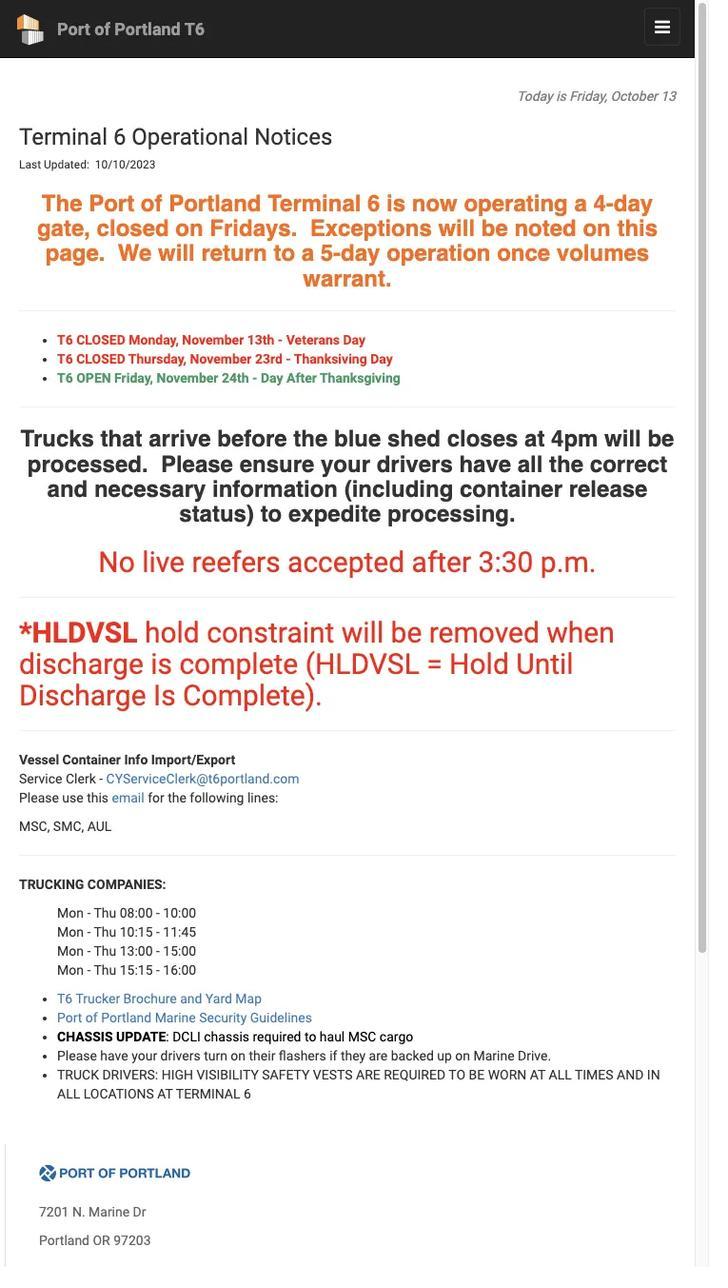 Task type: describe. For each thing, give the bounding box(es) containing it.
until
[[516, 647, 574, 681]]

aul
[[87, 819, 112, 834]]

10:00
[[163, 905, 196, 920]]

on up visibility
[[231, 1048, 246, 1063]]

before
[[217, 426, 287, 452]]

warrant.
[[303, 265, 392, 292]]

6 inside terminal 6 operational notices last updated:  10/10/2023
[[113, 124, 126, 150]]

after
[[412, 545, 471, 579]]

- right 13th
[[278, 332, 283, 348]]

complete
[[179, 647, 298, 681]]

of inside the port of portland terminal 6 is now operating a 4-day gate, closed on
[[141, 190, 162, 217]]

- left 10:15
[[87, 924, 91, 940]]

thanksiving
[[294, 351, 367, 367]]

all
[[518, 451, 543, 478]]

thanksgiving
[[320, 371, 401, 386]]

on inside the port of portland terminal 6 is now operating a 4-day gate, closed on
[[176, 215, 203, 242]]

live
[[142, 545, 185, 579]]

turn
[[204, 1048, 227, 1063]]

15:15
[[120, 962, 153, 978]]

t6 trucker brochure and yard map port of portland marine security guidelines chassis update : dcli chassis required to haul msc cargo please have your drivers turn on their flashers if they are backed up on marine drive. truck drivers: high visibility safety vests are required to be worn at all times and in all locations at terminal 6
[[57, 991, 660, 1101]]

3 mon from the top
[[57, 943, 84, 959]]

cyserviceclerk@t6portland.com link
[[106, 771, 300, 786]]

hold
[[450, 647, 509, 681]]

24th
[[222, 371, 249, 386]]

.  exceptions will be noted on this page.  we will return to a 5-day operation once volumes warrant.
[[46, 215, 658, 292]]

on inside .  exceptions will be noted on this page.  we will return to a 5-day operation once volumes warrant.
[[583, 215, 611, 242]]

have inside t6 trucker brochure and yard map port of portland marine security guidelines chassis update : dcli chassis required to haul msc cargo please have your drivers turn on their flashers if they are backed up on marine drive. truck drivers: high visibility safety vests are required to be worn at all times and in all locations at terminal 6
[[100, 1048, 128, 1063]]

noted
[[515, 215, 577, 242]]

23rd
[[255, 351, 283, 367]]

(hldvsl
[[305, 647, 420, 681]]

fridays
[[210, 215, 291, 242]]

of inside t6 trucker brochure and yard map port of portland marine security guidelines chassis update : dcli chassis required to haul msc cargo please have your drivers turn on their flashers if they are backed up on marine drive. truck drivers: high visibility safety vests are required to be worn at all times and in all locations at terminal 6
[[86, 1010, 98, 1025]]

2 horizontal spatial the
[[550, 451, 584, 478]]

mon - thu 08:00 - 10:00 mon - thu 10:15 - 11:45 mon - thu 13:00 - 15:00 mon - thu 15:15 - 16:00
[[57, 905, 196, 978]]

0 horizontal spatial all
[[57, 1086, 80, 1101]]

no
[[98, 545, 135, 579]]

portland inside t6 trucker brochure and yard map port of portland marine security guidelines chassis update : dcli chassis required to haul msc cargo please have your drivers turn on their flashers if they are backed up on marine drive. truck drivers: high visibility safety vests are required to be worn at all times and in all locations at terminal 6
[[101, 1010, 152, 1025]]

if
[[330, 1048, 337, 1063]]

your inside the trucks that arrive before the blue shed closes at 4pm will be processed.  please ensure your drivers have all the correct and necessary information (including container release status) to expedite processing.
[[321, 451, 370, 478]]

dcli
[[173, 1029, 201, 1044]]

required
[[253, 1029, 301, 1044]]

operating
[[464, 190, 568, 217]]

msc,
[[19, 819, 50, 834]]

drive.
[[518, 1048, 551, 1063]]

correct
[[590, 451, 668, 478]]

today is friday, october 13
[[517, 89, 676, 104]]

removed
[[429, 616, 540, 649]]

processing.
[[388, 501, 516, 528]]

1 vertical spatial november
[[190, 351, 252, 367]]

13:00
[[120, 943, 153, 959]]

is
[[153, 679, 176, 712]]

guidelines
[[250, 1010, 312, 1025]]

portland inside the port of portland terminal 6 is now operating a 4-day gate, closed on
[[169, 190, 261, 217]]

to inside the trucks that arrive before the blue shed closes at 4pm will be processed.  please ensure your drivers have all the correct and necessary information (including container release status) to expedite processing.
[[261, 501, 282, 528]]

6 inside t6 trucker brochure and yard map port of portland marine security guidelines chassis update : dcli chassis required to haul msc cargo please have your drivers turn on their flashers if they are backed up on marine drive. truck drivers: high visibility safety vests are required to be worn at all times and in all locations at terminal 6
[[244, 1086, 251, 1101]]

5-
[[321, 240, 341, 267]]

chassis
[[57, 1029, 113, 1044]]

08:00
[[120, 905, 153, 920]]

terminal inside the port of portland terminal 6 is now operating a 4-day gate, closed on
[[268, 190, 361, 217]]

n.
[[72, 1204, 85, 1220]]

please inside vessel container info import/export service clerk - cyserviceclerk@t6portland.com please use this email for the following lines:
[[19, 790, 59, 805]]

port inside t6 trucker brochure and yard map port of portland marine security guidelines chassis update : dcli chassis required to haul msc cargo please have your drivers turn on their flashers if they are backed up on marine drive. truck drivers: high visibility safety vests are required to be worn at all times and in all locations at terminal 6
[[57, 1010, 82, 1025]]

trucker
[[76, 991, 120, 1006]]

use
[[62, 790, 84, 805]]

port inside the port of portland terminal 6 is now operating a 4-day gate, closed on
[[89, 190, 134, 217]]

are
[[356, 1067, 381, 1082]]

this inside vessel container info import/export service clerk - cyserviceclerk@t6portland.com please use this email for the following lines:
[[87, 790, 109, 805]]

4-
[[594, 190, 614, 217]]

return
[[201, 240, 267, 267]]

1 thu from the top
[[94, 905, 116, 920]]

to inside .  exceptions will be noted on this page.  we will return to a 5-day operation once volumes warrant.
[[274, 240, 295, 267]]

will left once
[[438, 215, 475, 242]]

1 vertical spatial day
[[371, 351, 393, 367]]

blue
[[334, 426, 381, 452]]

1 horizontal spatial the
[[294, 426, 328, 452]]

october
[[611, 89, 658, 104]]

day inside .  exceptions will be noted on this page.  we will return to a 5-day operation once volumes warrant.
[[341, 240, 380, 267]]

today
[[517, 89, 553, 104]]

t6 inside t6 trucker brochure and yard map port of portland marine security guidelines chassis update : dcli chassis required to haul msc cargo please have your drivers turn on their flashers if they are backed up on marine drive. truck drivers: high visibility safety vests are required to be worn at all times and in all locations at terminal 6
[[57, 991, 73, 1006]]

security
[[199, 1010, 247, 1025]]

- left 15:00
[[156, 943, 160, 959]]

- left 11:45
[[156, 924, 160, 940]]

gate,
[[37, 215, 90, 242]]

drivers:
[[102, 1067, 158, 1082]]

p.m.
[[541, 545, 597, 579]]

import/export
[[151, 752, 235, 767]]

t6 trucker brochure and yard map link
[[57, 991, 262, 1006]]

a inside .  exceptions will be noted on this page.  we will return to a 5-day operation once volumes warrant.
[[302, 240, 314, 267]]

closes
[[447, 426, 518, 452]]

high
[[162, 1067, 193, 1082]]

at
[[525, 426, 545, 452]]

terminal 6 operational notices last updated:  10/10/2023
[[19, 124, 338, 172]]

2 thu from the top
[[94, 924, 116, 940]]

trucks
[[21, 426, 94, 452]]

last
[[19, 158, 41, 172]]

the inside vessel container info import/export service clerk - cyserviceclerk@t6portland.com please use this email for the following lines:
[[168, 790, 187, 805]]

reefers
[[192, 545, 281, 579]]

notices
[[254, 124, 333, 150]]

release
[[569, 476, 648, 503]]

email
[[112, 790, 144, 805]]

- left 16:00 on the left bottom
[[156, 962, 160, 978]]

ensure
[[240, 451, 315, 478]]

3 thu from the top
[[94, 943, 116, 959]]

backed
[[391, 1048, 434, 1063]]

open
[[76, 371, 111, 386]]

will inside the trucks that arrive before the blue shed closes at 4pm will be processed.  please ensure your drivers have all the correct and necessary information (including container release status) to expedite processing.
[[605, 426, 642, 452]]

veterans
[[286, 332, 340, 348]]

monday,
[[129, 332, 179, 348]]

following
[[190, 790, 244, 805]]

your inside t6 trucker brochure and yard map port of portland marine security guidelines chassis update : dcli chassis required to haul msc cargo please have your drivers turn on their flashers if they are backed up on marine drive. truck drivers: high visibility safety vests are required to be worn at all times and in all locations at terminal 6
[[132, 1048, 157, 1063]]

0 vertical spatial all
[[549, 1067, 572, 1082]]

1 vertical spatial at
[[157, 1086, 173, 1101]]

have inside the trucks that arrive before the blue shed closes at 4pm will be processed.  please ensure your drivers have all the correct and necessary information (including container release status) to expedite processing.
[[459, 451, 511, 478]]

times
[[575, 1067, 614, 1082]]

discharge
[[19, 647, 144, 681]]

be inside hold constraint will be removed when discharge is complete (hldvsl = hold until discharge is complete).
[[391, 616, 422, 649]]



Task type: locate. For each thing, give the bounding box(es) containing it.
at down the high in the bottom left of the page
[[157, 1086, 173, 1101]]

t6
[[184, 19, 205, 39], [57, 332, 73, 348], [57, 351, 73, 367], [57, 371, 73, 386], [57, 991, 73, 1006]]

thursday,
[[128, 351, 187, 367]]

marine
[[155, 1010, 196, 1025], [474, 1048, 515, 1063], [89, 1204, 130, 1220]]

haul
[[320, 1029, 345, 1044]]

to inside t6 trucker brochure and yard map port of portland marine security guidelines chassis update : dcli chassis required to haul msc cargo please have your drivers turn on their flashers if they are backed up on marine drive. truck drivers: high visibility safety vests are required to be worn at all times and in all locations at terminal 6
[[305, 1029, 316, 1044]]

0 horizontal spatial drivers
[[161, 1048, 201, 1063]]

0 horizontal spatial marine
[[89, 1204, 130, 1220]]

13
[[661, 89, 676, 104]]

0 vertical spatial and
[[47, 476, 88, 503]]

- left 10:00
[[156, 905, 160, 920]]

their
[[249, 1048, 276, 1063]]

7201
[[39, 1204, 69, 1220]]

6 down visibility
[[244, 1086, 251, 1101]]

1 horizontal spatial your
[[321, 451, 370, 478]]

is inside the port of portland terminal 6 is now operating a 4-day gate, closed on
[[387, 190, 406, 217]]

at
[[530, 1067, 546, 1082], [157, 1086, 173, 1101]]

0 vertical spatial your
[[321, 451, 370, 478]]

0 horizontal spatial is
[[151, 647, 172, 681]]

port
[[57, 19, 90, 39], [89, 190, 134, 217], [57, 1010, 82, 1025]]

is right today
[[556, 89, 566, 104]]

be right 4pm
[[648, 426, 675, 452]]

0 vertical spatial drivers
[[377, 451, 453, 478]]

service
[[19, 771, 62, 786]]

0 vertical spatial please
[[161, 451, 233, 478]]

terminal up the 5-
[[268, 190, 361, 217]]

a inside the port of portland terminal 6 is now operating a 4-day gate, closed on
[[575, 190, 587, 217]]

1 vertical spatial terminal
[[268, 190, 361, 217]]

1 mon from the top
[[57, 905, 84, 920]]

1 vertical spatial this
[[87, 790, 109, 805]]

=
[[427, 647, 442, 681]]

the right all
[[550, 451, 584, 478]]

2 vertical spatial is
[[151, 647, 172, 681]]

the left blue
[[294, 426, 328, 452]]

a left the 5-
[[302, 240, 314, 267]]

of
[[94, 19, 110, 39], [141, 190, 162, 217], [86, 1010, 98, 1025]]

2 vertical spatial be
[[391, 616, 422, 649]]

port of portland t6 image
[[39, 1164, 191, 1183]]

chassis
[[204, 1029, 249, 1044]]

0 vertical spatial closed
[[76, 332, 125, 348]]

0 horizontal spatial have
[[100, 1048, 128, 1063]]

0 vertical spatial friday,
[[570, 89, 607, 104]]

operation
[[387, 240, 491, 267]]

companies:
[[87, 877, 166, 892]]

and inside the trucks that arrive before the blue shed closes at 4pm will be processed.  please ensure your drivers have all the correct and necessary information (including container release status) to expedite processing.
[[47, 476, 88, 503]]

be inside .  exceptions will be noted on this page.  we will return to a 5-day operation once volumes warrant.
[[482, 215, 508, 242]]

have left all
[[459, 451, 511, 478]]

they
[[341, 1048, 366, 1063]]

be left the noted
[[482, 215, 508, 242]]

1 horizontal spatial have
[[459, 451, 511, 478]]

0 horizontal spatial your
[[132, 1048, 157, 1063]]

1 vertical spatial drivers
[[161, 1048, 201, 1063]]

0 horizontal spatial a
[[302, 240, 314, 267]]

closed
[[97, 215, 169, 242]]

operational
[[132, 124, 249, 150]]

no live reefers accepted after 3:30 p.m.
[[98, 545, 597, 579]]

at down drive.
[[530, 1067, 546, 1082]]

0 horizontal spatial day
[[261, 371, 283, 386]]

1 vertical spatial 6
[[368, 190, 380, 217]]

update
[[116, 1029, 166, 1044]]

2 vertical spatial marine
[[89, 1204, 130, 1220]]

1 vertical spatial port
[[89, 190, 134, 217]]

thu
[[94, 905, 116, 920], [94, 924, 116, 940], [94, 943, 116, 959], [94, 962, 116, 978]]

1 vertical spatial your
[[132, 1048, 157, 1063]]

please down the service
[[19, 790, 59, 805]]

2 vertical spatial 6
[[244, 1086, 251, 1101]]

vessel
[[19, 752, 59, 767]]

that
[[101, 426, 142, 452]]

11:45
[[163, 924, 196, 940]]

trucking
[[19, 877, 84, 892]]

4 mon from the top
[[57, 962, 84, 978]]

cargo
[[380, 1029, 413, 1044]]

2 horizontal spatial 6
[[368, 190, 380, 217]]

in
[[647, 1067, 660, 1082]]

this inside .  exceptions will be noted on this page.  we will return to a 5-day operation once volumes warrant.
[[617, 215, 658, 242]]

2 horizontal spatial marine
[[474, 1048, 515, 1063]]

6 left now
[[368, 190, 380, 217]]

0 horizontal spatial the
[[168, 790, 187, 805]]

0 vertical spatial day
[[614, 190, 653, 217]]

lines:
[[248, 790, 279, 805]]

1 vertical spatial have
[[100, 1048, 128, 1063]]

1 vertical spatial friday,
[[114, 371, 153, 386]]

on right closed
[[176, 215, 203, 242]]

when
[[547, 616, 615, 649]]

status)
[[179, 501, 254, 528]]

7201 n. marine dr
[[39, 1204, 146, 1220]]

0 vertical spatial this
[[617, 215, 658, 242]]

and
[[47, 476, 88, 503], [180, 991, 202, 1006]]

hold constraint will be removed when discharge is complete (hldvsl = hold until discharge is complete).
[[19, 616, 615, 712]]

0 vertical spatial be
[[482, 215, 508, 242]]

0 horizontal spatial 6
[[113, 124, 126, 150]]

or
[[93, 1233, 110, 1248]]

friday,
[[570, 89, 607, 104], [114, 371, 153, 386]]

to down 'ensure'
[[261, 501, 282, 528]]

0 horizontal spatial and
[[47, 476, 88, 503]]

0 horizontal spatial this
[[87, 790, 109, 805]]

please up truck at the left bottom
[[57, 1048, 97, 1063]]

friday, down thursday,
[[114, 371, 153, 386]]

0 horizontal spatial be
[[391, 616, 422, 649]]

1 horizontal spatial is
[[387, 190, 406, 217]]

drivers
[[377, 451, 453, 478], [161, 1048, 201, 1063]]

2 vertical spatial of
[[86, 1010, 98, 1025]]

terminal inside terminal 6 operational notices last updated:  10/10/2023
[[19, 124, 108, 150]]

6 inside the port of portland terminal 6 is now operating a 4-day gate, closed on
[[368, 190, 380, 217]]

constraint
[[207, 616, 335, 649]]

2 vertical spatial november
[[157, 371, 218, 386]]

drivers inside t6 trucker brochure and yard map port of portland marine security guidelines chassis update : dcli chassis required to haul msc cargo please have your drivers turn on their flashers if they are backed up on marine drive. truck drivers: high visibility safety vests are required to be worn at all times and in all locations at terminal 6
[[161, 1048, 201, 1063]]

1 closed from the top
[[76, 332, 125, 348]]

port inside port of portland t6 link
[[57, 19, 90, 39]]

are
[[369, 1048, 388, 1063]]

map
[[236, 991, 262, 1006]]

your down update
[[132, 1048, 157, 1063]]

2 vertical spatial please
[[57, 1048, 97, 1063]]

- right 23rd
[[286, 351, 291, 367]]

97203
[[113, 1233, 151, 1248]]

this right use
[[87, 790, 109, 805]]

1 horizontal spatial this
[[617, 215, 658, 242]]

0 vertical spatial terminal
[[19, 124, 108, 150]]

0 horizontal spatial day
[[341, 240, 380, 267]]

0 horizontal spatial at
[[157, 1086, 173, 1101]]

0 vertical spatial november
[[182, 332, 244, 348]]

the port of portland terminal 6 is now operating a 4-day gate, closed on
[[37, 190, 653, 242]]

info
[[124, 752, 148, 767]]

yard
[[206, 991, 232, 1006]]

1 vertical spatial marine
[[474, 1048, 515, 1063]]

2 vertical spatial day
[[261, 371, 283, 386]]

please up status)
[[161, 451, 233, 478]]

1 vertical spatial and
[[180, 991, 202, 1006]]

on right up
[[455, 1048, 470, 1063]]

1 vertical spatial all
[[57, 1086, 80, 1101]]

accepted
[[288, 545, 405, 579]]

vessel container info import/export service clerk - cyserviceclerk@t6portland.com please use this email for the following lines:
[[19, 752, 300, 805]]

thu up trucker
[[94, 962, 116, 978]]

1 vertical spatial closed
[[76, 351, 125, 367]]

- left 13:00
[[87, 943, 91, 959]]

container
[[62, 752, 121, 767]]

0 vertical spatial is
[[556, 89, 566, 104]]

all down drive.
[[549, 1067, 572, 1082]]

to
[[274, 240, 295, 267], [261, 501, 282, 528], [305, 1029, 316, 1044]]

and down trucks
[[47, 476, 88, 503]]

0 vertical spatial to
[[274, 240, 295, 267]]

safety
[[262, 1067, 310, 1082]]

0 vertical spatial of
[[94, 19, 110, 39]]

will inside hold constraint will be removed when discharge is complete (hldvsl = hold until discharge is complete).
[[342, 616, 384, 649]]

friday, inside t6 closed monday, november 13th - veterans day t6 closed thursday, november 23rd - thanksiving day t6 open friday, november 24th - day after thanksgiving
[[114, 371, 153, 386]]

- right 24th
[[252, 371, 258, 386]]

the
[[42, 190, 82, 217]]

4 thu from the top
[[94, 962, 116, 978]]

1 vertical spatial please
[[19, 790, 59, 805]]

necessary
[[94, 476, 206, 503]]

we
[[118, 240, 152, 267]]

- inside vessel container info import/export service clerk - cyserviceclerk@t6portland.com please use this email for the following lines:
[[99, 771, 103, 786]]

terminal
[[176, 1086, 240, 1101]]

is left now
[[387, 190, 406, 217]]

thu left 13:00
[[94, 943, 116, 959]]

required
[[384, 1067, 446, 1082]]

2 mon from the top
[[57, 924, 84, 940]]

truck
[[57, 1067, 99, 1082]]

1 horizontal spatial marine
[[155, 1010, 196, 1025]]

to up flashers
[[305, 1029, 316, 1044]]

*hldvsl
[[19, 616, 138, 649]]

toggle navigation image
[[655, 21, 670, 34]]

1 horizontal spatial day
[[343, 332, 366, 348]]

expedite
[[288, 501, 381, 528]]

shed
[[388, 426, 441, 452]]

smc,
[[53, 819, 84, 834]]

will right 4pm
[[605, 426, 642, 452]]

trucks that arrive before the blue shed closes at 4pm will be processed.  please ensure your drivers have all the correct and necessary information (including container release status) to expedite processing.
[[21, 426, 675, 528]]

0 horizontal spatial friday,
[[114, 371, 153, 386]]

2 horizontal spatial is
[[556, 89, 566, 104]]

marine up worn on the bottom of the page
[[474, 1048, 515, 1063]]

15:00
[[163, 943, 196, 959]]

please inside t6 trucker brochure and yard map port of portland marine security guidelines chassis update : dcli chassis required to haul msc cargo please have your drivers turn on their flashers if they are backed up on marine drive. truck drivers: high visibility safety vests are required to be worn at all times and in all locations at terminal 6
[[57, 1048, 97, 1063]]

1 vertical spatial of
[[141, 190, 162, 217]]

all down truck at the left bottom
[[57, 1086, 80, 1101]]

the
[[294, 426, 328, 452], [550, 451, 584, 478], [168, 790, 187, 805]]

0 vertical spatial day
[[343, 332, 366, 348]]

0 vertical spatial have
[[459, 451, 511, 478]]

thu left 10:15
[[94, 924, 116, 940]]

2 vertical spatial to
[[305, 1029, 316, 1044]]

marine up :
[[155, 1010, 196, 1025]]

is left complete
[[151, 647, 172, 681]]

1 vertical spatial is
[[387, 190, 406, 217]]

1 horizontal spatial a
[[575, 190, 587, 217]]

now
[[412, 190, 458, 217]]

is inside hold constraint will be removed when discharge is complete (hldvsl = hold until discharge is complete).
[[151, 647, 172, 681]]

2 horizontal spatial day
[[371, 351, 393, 367]]

0 vertical spatial port
[[57, 19, 90, 39]]

1 horizontal spatial terminal
[[268, 190, 361, 217]]

to left the 5-
[[274, 240, 295, 267]]

drivers up the high in the bottom left of the page
[[161, 1048, 201, 1063]]

on right the noted
[[583, 215, 611, 242]]

be inside the trucks that arrive before the blue shed closes at 4pm will be processed.  please ensure your drivers have all the correct and necessary information (including container release status) to expedite processing.
[[648, 426, 675, 452]]

the right for
[[168, 790, 187, 805]]

will down 'no live reefers accepted after 3:30 p.m.'
[[342, 616, 384, 649]]

1 horizontal spatial 6
[[244, 1086, 251, 1101]]

2 horizontal spatial be
[[648, 426, 675, 452]]

a left 4- at the right of the page
[[575, 190, 587, 217]]

will right we
[[158, 240, 195, 267]]

day up thanksgiving
[[371, 351, 393, 367]]

1 vertical spatial to
[[261, 501, 282, 528]]

exceptions
[[310, 215, 432, 242]]

day inside the port of portland terminal 6 is now operating a 4-day gate, closed on
[[614, 190, 653, 217]]

0 vertical spatial a
[[575, 190, 587, 217]]

0 vertical spatial at
[[530, 1067, 546, 1082]]

2 vertical spatial port
[[57, 1010, 82, 1025]]

drivers inside the trucks that arrive before the blue shed closes at 4pm will be processed.  please ensure your drivers have all the correct and necessary information (including container release status) to expedite processing.
[[377, 451, 453, 478]]

terminal up last
[[19, 124, 108, 150]]

- right clerk
[[99, 771, 103, 786]]

day down 23rd
[[261, 371, 283, 386]]

and up port of portland marine security guidelines link
[[180, 991, 202, 1006]]

1 horizontal spatial be
[[482, 215, 508, 242]]

0 vertical spatial marine
[[155, 1010, 196, 1025]]

0 vertical spatial 6
[[113, 124, 126, 150]]

have up drivers:
[[100, 1048, 128, 1063]]

1 horizontal spatial day
[[614, 190, 653, 217]]

your up expedite
[[321, 451, 370, 478]]

visibility
[[197, 1067, 259, 1082]]

port of portland marine security guidelines link
[[57, 1010, 312, 1025]]

and inside t6 trucker brochure and yard map port of portland marine security guidelines chassis update : dcli chassis required to haul msc cargo please have your drivers turn on their flashers if they are backed up on marine drive. truck drivers: high visibility safety vests are required to be worn at all times and in all locations at terminal 6
[[180, 991, 202, 1006]]

friday, left the october
[[570, 89, 607, 104]]

once
[[497, 240, 551, 267]]

this right 4- at the right of the page
[[617, 215, 658, 242]]

- down trucking companies:
[[87, 905, 91, 920]]

marine up or
[[89, 1204, 130, 1220]]

13th
[[247, 332, 275, 348]]

after
[[287, 371, 317, 386]]

locations
[[83, 1086, 154, 1101]]

hold
[[145, 616, 200, 649]]

please inside the trucks that arrive before the blue shed closes at 4pm will be processed.  please ensure your drivers have all the correct and necessary information (including container release status) to expedite processing.
[[161, 451, 233, 478]]

msc, smc, aul
[[19, 819, 112, 834]]

your
[[321, 451, 370, 478], [132, 1048, 157, 1063]]

1 horizontal spatial drivers
[[377, 451, 453, 478]]

complete).
[[183, 679, 323, 712]]

0 horizontal spatial terminal
[[19, 124, 108, 150]]

day up thanksiving
[[343, 332, 366, 348]]

- up trucker
[[87, 962, 91, 978]]

1 horizontal spatial all
[[549, 1067, 572, 1082]]

1 vertical spatial a
[[302, 240, 314, 267]]

1 horizontal spatial at
[[530, 1067, 546, 1082]]

1 horizontal spatial friday,
[[570, 89, 607, 104]]

2 closed from the top
[[76, 351, 125, 367]]

thu down trucking companies:
[[94, 905, 116, 920]]

1 vertical spatial day
[[341, 240, 380, 267]]

and
[[617, 1067, 644, 1082]]

be left =
[[391, 616, 422, 649]]

1 horizontal spatial and
[[180, 991, 202, 1006]]

volumes
[[557, 240, 650, 267]]

1 vertical spatial be
[[648, 426, 675, 452]]

6 up 10/10/2023
[[113, 124, 126, 150]]

drivers up 'processing.'
[[377, 451, 453, 478]]



Task type: vqa. For each thing, say whether or not it's contained in the screenshot.
My to the bottom
no



